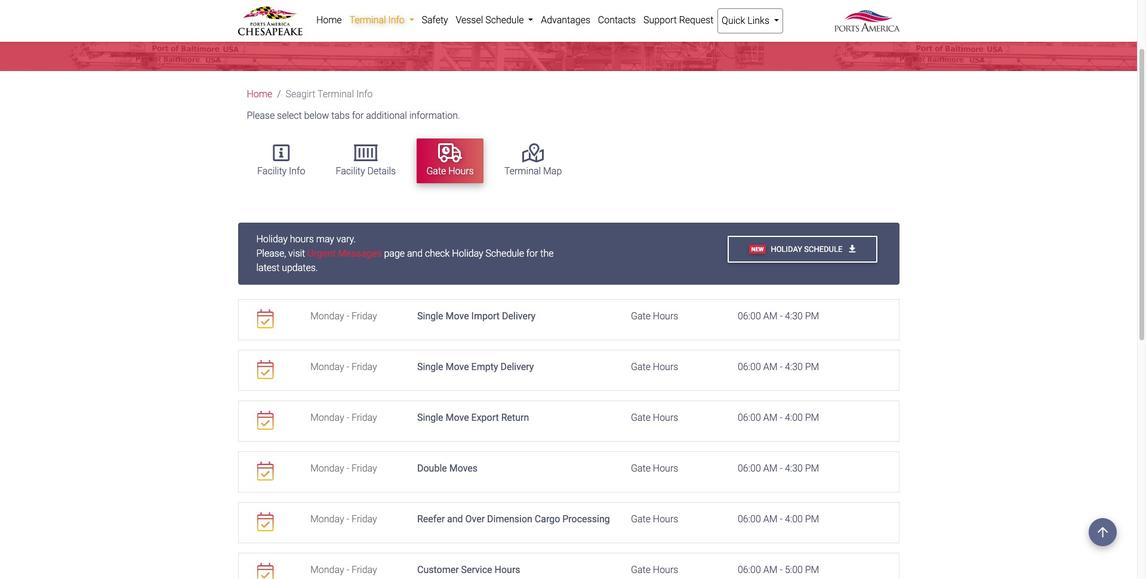 Task type: vqa. For each thing, say whether or not it's contained in the screenshot.
Vessel
yes



Task type: describe. For each thing, give the bounding box(es) containing it.
double
[[417, 463, 447, 474]]

hours for customer service hours
[[653, 564, 679, 575]]

links
[[748, 15, 770, 26]]

06:00 am - 4:00 pm for single move export return
[[738, 412, 820, 423]]

gate for reefer and over dimension cargo processing
[[631, 513, 651, 525]]

4:00 for single move export return
[[785, 412, 803, 423]]

monday - friday for single move export return
[[311, 412, 377, 423]]

06:00 for customer service hours
[[738, 564, 761, 575]]

move for empty
[[446, 361, 469, 372]]

06:00 am - 4:30 pm for empty
[[738, 361, 820, 372]]

5:00
[[785, 564, 803, 575]]

please select below tabs for additional information.
[[247, 110, 460, 121]]

holiday for holiday schedule
[[771, 245, 803, 254]]

am for single move export return
[[764, 412, 778, 423]]

single move import delivery
[[417, 310, 536, 322]]

monday for single move export return
[[311, 412, 344, 423]]

please
[[247, 110, 275, 121]]

safety link
[[418, 8, 452, 32]]

06:00 for single move export return
[[738, 412, 761, 423]]

monday for reefer and over dimension cargo processing
[[311, 513, 344, 525]]

urgent messages link
[[308, 248, 382, 259]]

service
[[461, 564, 492, 575]]

monday for customer service hours
[[311, 564, 344, 575]]

page and check holiday schedule for the latest updates.
[[257, 248, 554, 273]]

double moves
[[417, 463, 478, 474]]

06:00 am - 4:30 pm for import
[[738, 310, 820, 322]]

vessel schedule link
[[452, 8, 537, 32]]

page
[[384, 248, 405, 259]]

terminal info link
[[346, 8, 418, 32]]

seagirt
[[286, 89, 316, 100]]

schedule for holiday
[[805, 245, 843, 254]]

tab list containing facility info
[[242, 133, 900, 189]]

details
[[368, 165, 396, 177]]

holiday inside "page and check holiday schedule for the latest updates."
[[452, 248, 484, 259]]

messages
[[338, 248, 382, 259]]

gate for double moves
[[631, 463, 651, 474]]

new
[[752, 246, 764, 252]]

single move empty delivery
[[417, 361, 534, 372]]

gate hours for single move empty delivery
[[631, 361, 679, 372]]

single for single move export return
[[417, 412, 443, 423]]

gate for single move export return
[[631, 412, 651, 423]]

and for reefer
[[447, 513, 463, 525]]

monday for double moves
[[311, 463, 344, 474]]

gate hours for reefer and over dimension cargo processing
[[631, 513, 679, 525]]

am for single move empty delivery
[[764, 361, 778, 372]]

hours for single move empty delivery
[[653, 361, 679, 372]]

06:00 for single move import delivery
[[738, 310, 761, 322]]

quick links
[[722, 15, 772, 26]]

move for export
[[446, 412, 469, 423]]

customer
[[417, 564, 459, 575]]

visit
[[289, 248, 305, 259]]

friday for single move empty delivery
[[352, 361, 377, 372]]

pm for double moves
[[806, 463, 820, 474]]

gate hours for single move import delivery
[[631, 310, 679, 322]]

monday - friday for reefer and over dimension cargo processing
[[311, 513, 377, 525]]

friday for customer service hours
[[352, 564, 377, 575]]

home for the bottom 'home' link
[[247, 89, 272, 100]]

single for single move empty delivery
[[417, 361, 443, 372]]

home for the topmost 'home' link
[[316, 14, 342, 26]]

gate hours link
[[417, 139, 484, 183]]

1 vertical spatial home link
[[247, 89, 272, 100]]

single move export return
[[417, 412, 529, 423]]

friday for single move import delivery
[[352, 310, 377, 322]]

please,
[[257, 248, 286, 259]]

arrow alt to bottom image
[[850, 245, 856, 253]]

holiday schedule
[[771, 245, 845, 254]]

3 4:30 from the top
[[785, 463, 803, 474]]

move for import
[[446, 310, 469, 322]]

06:00 am - 4:00 pm for reefer and over dimension cargo processing
[[738, 513, 820, 525]]

request
[[679, 14, 714, 26]]

moves
[[450, 463, 478, 474]]

schedule inside "page and check holiday schedule for the latest updates."
[[486, 248, 524, 259]]

information.
[[410, 110, 460, 121]]

0 horizontal spatial for
[[352, 110, 364, 121]]

schedule for vessel
[[486, 14, 524, 26]]

facility details link
[[326, 139, 406, 183]]

holiday for holiday hours may vary. please, visit urgent messages
[[257, 233, 288, 245]]

terminal info
[[350, 14, 407, 26]]

single for single move import delivery
[[417, 310, 443, 322]]

06:00 for reefer and over dimension cargo processing
[[738, 513, 761, 525]]

contacts link
[[595, 8, 640, 32]]

pm for single move empty delivery
[[806, 361, 820, 372]]

facility for facility info
[[257, 165, 287, 177]]

import
[[472, 310, 500, 322]]

monday for single move empty delivery
[[311, 361, 344, 372]]

1 vertical spatial terminal
[[318, 89, 354, 100]]

am for double moves
[[764, 463, 778, 474]]

quick links link
[[718, 8, 784, 33]]

gate hours for single move export return
[[631, 412, 679, 423]]



Task type: locate. For each thing, give the bounding box(es) containing it.
schedule right vessel at the left of page
[[486, 14, 524, 26]]

advantages
[[541, 14, 591, 26]]

terminal map link
[[495, 139, 572, 183]]

-
[[347, 310, 349, 322], [780, 310, 783, 322], [347, 361, 349, 372], [780, 361, 783, 372], [347, 412, 349, 423], [780, 412, 783, 423], [347, 463, 349, 474], [780, 463, 783, 474], [347, 513, 349, 525], [780, 513, 783, 525], [347, 564, 349, 575], [780, 564, 783, 575]]

gate hours inside tab list
[[427, 165, 474, 177]]

facility details
[[336, 165, 396, 177]]

quick
[[722, 15, 746, 26]]

seagirt terminal info
[[286, 89, 373, 100]]

monday
[[311, 310, 344, 322], [311, 361, 344, 372], [311, 412, 344, 423], [311, 463, 344, 474], [311, 513, 344, 525], [311, 564, 344, 575]]

1 am from the top
[[764, 310, 778, 322]]

1 horizontal spatial home link
[[313, 8, 346, 32]]

2 horizontal spatial holiday
[[771, 245, 803, 254]]

2 06:00 am - 4:30 pm from the top
[[738, 361, 820, 372]]

monday for single move import delivery
[[311, 310, 344, 322]]

pm for reefer and over dimension cargo processing
[[806, 513, 820, 525]]

2 vertical spatial info
[[289, 165, 305, 177]]

go to top image
[[1089, 518, 1117, 546]]

monday - friday for single move import delivery
[[311, 310, 377, 322]]

06:00 am - 4:00 pm
[[738, 412, 820, 423], [738, 513, 820, 525]]

monday - friday for customer service hours
[[311, 564, 377, 575]]

0 vertical spatial 06:00 am - 4:00 pm
[[738, 412, 820, 423]]

6 am from the top
[[764, 564, 778, 575]]

0 horizontal spatial home link
[[247, 89, 272, 100]]

1 vertical spatial single
[[417, 361, 443, 372]]

may
[[316, 233, 334, 245]]

1 horizontal spatial info
[[356, 89, 373, 100]]

dimension
[[487, 513, 533, 525]]

2 move from the top
[[446, 361, 469, 372]]

gate
[[427, 165, 446, 177], [631, 310, 651, 322], [631, 361, 651, 372], [631, 412, 651, 423], [631, 463, 651, 474], [631, 513, 651, 525], [631, 564, 651, 575]]

holiday up please,
[[257, 233, 288, 245]]

3 monday from the top
[[311, 412, 344, 423]]

holiday right new
[[771, 245, 803, 254]]

0 vertical spatial home link
[[313, 8, 346, 32]]

5 06:00 from the top
[[738, 513, 761, 525]]

and
[[407, 248, 423, 259], [447, 513, 463, 525]]

4:00 for reefer and over dimension cargo processing
[[785, 513, 803, 525]]

info for facility info
[[289, 165, 305, 177]]

delivery for single move empty delivery
[[501, 361, 534, 372]]

2 monday - friday from the top
[[311, 361, 377, 372]]

holiday right 'check'
[[452, 248, 484, 259]]

pm for single move export return
[[806, 412, 820, 423]]

facility for facility details
[[336, 165, 365, 177]]

check
[[425, 248, 450, 259]]

0 horizontal spatial holiday
[[257, 233, 288, 245]]

support request link
[[640, 8, 718, 32]]

select
[[277, 110, 302, 121]]

3 move from the top
[[446, 412, 469, 423]]

terminal for terminal map
[[505, 165, 541, 177]]

1 horizontal spatial home
[[316, 14, 342, 26]]

monday - friday for double moves
[[311, 463, 377, 474]]

facility
[[257, 165, 287, 177], [336, 165, 365, 177]]

the
[[541, 248, 554, 259]]

vessel
[[456, 14, 483, 26]]

1 4:00 from the top
[[785, 412, 803, 423]]

1 vertical spatial 06:00 am - 4:30 pm
[[738, 361, 820, 372]]

2 vertical spatial single
[[417, 412, 443, 423]]

1 vertical spatial and
[[447, 513, 463, 525]]

home
[[316, 14, 342, 26], [247, 89, 272, 100]]

move
[[446, 310, 469, 322], [446, 361, 469, 372], [446, 412, 469, 423]]

facility info link
[[248, 139, 315, 183]]

gate hours for customer service hours
[[631, 564, 679, 575]]

am
[[764, 310, 778, 322], [764, 361, 778, 372], [764, 412, 778, 423], [764, 463, 778, 474], [764, 513, 778, 525], [764, 564, 778, 575]]

single up the double
[[417, 412, 443, 423]]

2 vertical spatial 4:30
[[785, 463, 803, 474]]

hours
[[290, 233, 314, 245]]

move left the empty at the left
[[446, 361, 469, 372]]

2 monday from the top
[[311, 361, 344, 372]]

1 vertical spatial 06:00 am - 4:00 pm
[[738, 513, 820, 525]]

5 am from the top
[[764, 513, 778, 525]]

cargo
[[535, 513, 560, 525]]

1 06:00 am - 4:30 pm from the top
[[738, 310, 820, 322]]

06:00
[[738, 310, 761, 322], [738, 361, 761, 372], [738, 412, 761, 423], [738, 463, 761, 474], [738, 513, 761, 525], [738, 564, 761, 575]]

terminal map
[[505, 165, 562, 177]]

and inside "page and check holiday schedule for the latest updates."
[[407, 248, 423, 259]]

2 4:00 from the top
[[785, 513, 803, 525]]

home up please
[[247, 89, 272, 100]]

3 pm from the top
[[806, 412, 820, 423]]

advantages link
[[537, 8, 595, 32]]

info for terminal info
[[388, 14, 405, 26]]

1 vertical spatial info
[[356, 89, 373, 100]]

2 06:00 from the top
[[738, 361, 761, 372]]

pm for single move import delivery
[[806, 310, 820, 322]]

monday - friday
[[311, 310, 377, 322], [311, 361, 377, 372], [311, 412, 377, 423], [311, 463, 377, 474], [311, 513, 377, 525], [311, 564, 377, 575]]

1 vertical spatial 4:00
[[785, 513, 803, 525]]

2 friday from the top
[[352, 361, 377, 372]]

move left export
[[446, 412, 469, 423]]

info
[[388, 14, 405, 26], [356, 89, 373, 100], [289, 165, 305, 177]]

2 06:00 am - 4:00 pm from the top
[[738, 513, 820, 525]]

hours for single move export return
[[653, 412, 679, 423]]

friday for single move export return
[[352, 412, 377, 423]]

1 vertical spatial 4:30
[[785, 361, 803, 372]]

info up please select below tabs for additional information. at top left
[[356, 89, 373, 100]]

2 vertical spatial move
[[446, 412, 469, 423]]

0 vertical spatial single
[[417, 310, 443, 322]]

0 horizontal spatial home
[[247, 89, 272, 100]]

for
[[352, 110, 364, 121], [527, 248, 538, 259]]

additional
[[366, 110, 407, 121]]

1 vertical spatial move
[[446, 361, 469, 372]]

gate for customer service hours
[[631, 564, 651, 575]]

2 vertical spatial 06:00 am - 4:30 pm
[[738, 463, 820, 474]]

delivery
[[502, 310, 536, 322], [501, 361, 534, 372]]

2 facility from the left
[[336, 165, 365, 177]]

0 vertical spatial home
[[316, 14, 342, 26]]

and for page
[[407, 248, 423, 259]]

hours
[[449, 165, 474, 177], [653, 310, 679, 322], [653, 361, 679, 372], [653, 412, 679, 423], [653, 463, 679, 474], [653, 513, 679, 525], [495, 564, 521, 575], [653, 564, 679, 575]]

map
[[543, 165, 562, 177]]

2 vertical spatial terminal
[[505, 165, 541, 177]]

single left import on the left bottom of the page
[[417, 310, 443, 322]]

2 horizontal spatial info
[[388, 14, 405, 26]]

info down select
[[289, 165, 305, 177]]

1 pm from the top
[[806, 310, 820, 322]]

terminal for terminal info
[[350, 14, 386, 26]]

schedule left arrow alt to bottom icon
[[805, 245, 843, 254]]

4 06:00 from the top
[[738, 463, 761, 474]]

3 monday - friday from the top
[[311, 412, 377, 423]]

and right page
[[407, 248, 423, 259]]

4 monday from the top
[[311, 463, 344, 474]]

0 horizontal spatial and
[[407, 248, 423, 259]]

move left import on the left bottom of the page
[[446, 310, 469, 322]]

1 facility from the left
[[257, 165, 287, 177]]

support request
[[644, 14, 714, 26]]

home link left terminal info at the left top of the page
[[313, 8, 346, 32]]

friday for double moves
[[352, 463, 377, 474]]

3 06:00 am - 4:30 pm from the top
[[738, 463, 820, 474]]

0 vertical spatial 06:00 am - 4:30 pm
[[738, 310, 820, 322]]

single
[[417, 310, 443, 322], [417, 361, 443, 372], [417, 412, 443, 423]]

1 06:00 am - 4:00 pm from the top
[[738, 412, 820, 423]]

6 monday - friday from the top
[[311, 564, 377, 575]]

customer service hours
[[417, 564, 521, 575]]

facility info
[[257, 165, 305, 177]]

6 monday from the top
[[311, 564, 344, 575]]

empty
[[472, 361, 498, 372]]

and left 'over'
[[447, 513, 463, 525]]

contacts
[[598, 14, 636, 26]]

hours inside 'gate hours' link
[[449, 165, 474, 177]]

over
[[466, 513, 485, 525]]

safety
[[422, 14, 448, 26]]

1 horizontal spatial for
[[527, 248, 538, 259]]

delivery for single move import delivery
[[502, 310, 536, 322]]

schedule
[[486, 14, 524, 26], [805, 245, 843, 254], [486, 248, 524, 259]]

for inside "page and check holiday schedule for the latest updates."
[[527, 248, 538, 259]]

for left the
[[527, 248, 538, 259]]

facility down please
[[257, 165, 287, 177]]

1 single from the top
[[417, 310, 443, 322]]

for right tabs
[[352, 110, 364, 121]]

terminal
[[350, 14, 386, 26], [318, 89, 354, 100], [505, 165, 541, 177]]

5 monday - friday from the top
[[311, 513, 377, 525]]

vary.
[[337, 233, 356, 245]]

1 friday from the top
[[352, 310, 377, 322]]

support
[[644, 14, 677, 26]]

info left safety
[[388, 14, 405, 26]]

5 friday from the top
[[352, 513, 377, 525]]

tab list
[[242, 133, 900, 189]]

pm for customer service hours
[[806, 564, 820, 575]]

6 pm from the top
[[806, 564, 820, 575]]

0 vertical spatial delivery
[[502, 310, 536, 322]]

latest
[[257, 262, 280, 273]]

0 vertical spatial 4:30
[[785, 310, 803, 322]]

4 monday - friday from the top
[[311, 463, 377, 474]]

4 pm from the top
[[806, 463, 820, 474]]

1 move from the top
[[446, 310, 469, 322]]

friday for reefer and over dimension cargo processing
[[352, 513, 377, 525]]

6 friday from the top
[[352, 564, 377, 575]]

schedule left the
[[486, 248, 524, 259]]

5 pm from the top
[[806, 513, 820, 525]]

1 06:00 from the top
[[738, 310, 761, 322]]

home link up please
[[247, 89, 272, 100]]

holiday hours may vary. please, visit urgent messages
[[257, 233, 382, 259]]

0 horizontal spatial info
[[289, 165, 305, 177]]

hours for double moves
[[653, 463, 679, 474]]

below
[[304, 110, 329, 121]]

holiday inside holiday hours may vary. please, visit urgent messages
[[257, 233, 288, 245]]

1 monday - friday from the top
[[311, 310, 377, 322]]

4 am from the top
[[764, 463, 778, 474]]

1 vertical spatial home
[[247, 89, 272, 100]]

4 friday from the top
[[352, 463, 377, 474]]

0 horizontal spatial facility
[[257, 165, 287, 177]]

1 vertical spatial for
[[527, 248, 538, 259]]

export
[[472, 412, 499, 423]]

tab panel containing holiday hours may vary.
[[238, 223, 900, 579]]

home link
[[313, 8, 346, 32], [247, 89, 272, 100]]

tab panel
[[238, 223, 900, 579]]

1 monday from the top
[[311, 310, 344, 322]]

monday - friday for single move empty delivery
[[311, 361, 377, 372]]

1 horizontal spatial and
[[447, 513, 463, 525]]

3 friday from the top
[[352, 412, 377, 423]]

0 vertical spatial 4:00
[[785, 412, 803, 423]]

0 vertical spatial terminal
[[350, 14, 386, 26]]

2 single from the top
[[417, 361, 443, 372]]

06:00 am - 5:00 pm
[[738, 564, 820, 575]]

4:00
[[785, 412, 803, 423], [785, 513, 803, 525]]

gate for single move import delivery
[[631, 310, 651, 322]]

reefer and over dimension cargo processing
[[417, 513, 610, 525]]

gate for single move empty delivery
[[631, 361, 651, 372]]

2 pm from the top
[[806, 361, 820, 372]]

1 horizontal spatial facility
[[336, 165, 365, 177]]

reefer
[[417, 513, 445, 525]]

0 vertical spatial and
[[407, 248, 423, 259]]

pm
[[806, 310, 820, 322], [806, 361, 820, 372], [806, 412, 820, 423], [806, 463, 820, 474], [806, 513, 820, 525], [806, 564, 820, 575]]

4:30
[[785, 310, 803, 322], [785, 361, 803, 372], [785, 463, 803, 474]]

06:00 for double moves
[[738, 463, 761, 474]]

am for reefer and over dimension cargo processing
[[764, 513, 778, 525]]

terminal inside tab list
[[505, 165, 541, 177]]

return
[[501, 412, 529, 423]]

single left the empty at the left
[[417, 361, 443, 372]]

hours for single move import delivery
[[653, 310, 679, 322]]

updates.
[[282, 262, 318, 273]]

am for customer service hours
[[764, 564, 778, 575]]

home left terminal info at the left top of the page
[[316, 14, 342, 26]]

friday
[[352, 310, 377, 322], [352, 361, 377, 372], [352, 412, 377, 423], [352, 463, 377, 474], [352, 513, 377, 525], [352, 564, 377, 575]]

hours for reefer and over dimension cargo processing
[[653, 513, 679, 525]]

2 am from the top
[[764, 361, 778, 372]]

1 vertical spatial delivery
[[501, 361, 534, 372]]

processing
[[563, 513, 610, 525]]

0 vertical spatial info
[[388, 14, 405, 26]]

facility left details
[[336, 165, 365, 177]]

holiday
[[257, 233, 288, 245], [771, 245, 803, 254], [452, 248, 484, 259]]

delivery right import on the left bottom of the page
[[502, 310, 536, 322]]

6 06:00 from the top
[[738, 564, 761, 575]]

3 06:00 from the top
[[738, 412, 761, 423]]

3 single from the top
[[417, 412, 443, 423]]

2 4:30 from the top
[[785, 361, 803, 372]]

4:30 for import
[[785, 310, 803, 322]]

urgent
[[308, 248, 336, 259]]

gate hours for double moves
[[631, 463, 679, 474]]

5 monday from the top
[[311, 513, 344, 525]]

1 4:30 from the top
[[785, 310, 803, 322]]

06:00 am - 4:30 pm
[[738, 310, 820, 322], [738, 361, 820, 372], [738, 463, 820, 474]]

0 vertical spatial move
[[446, 310, 469, 322]]

06:00 for single move empty delivery
[[738, 361, 761, 372]]

delivery right the empty at the left
[[501, 361, 534, 372]]

gate hours
[[427, 165, 474, 177], [631, 310, 679, 322], [631, 361, 679, 372], [631, 412, 679, 423], [631, 463, 679, 474], [631, 513, 679, 525], [631, 564, 679, 575]]

1 horizontal spatial holiday
[[452, 248, 484, 259]]

4:30 for empty
[[785, 361, 803, 372]]

am for single move import delivery
[[764, 310, 778, 322]]

vessel schedule
[[456, 14, 526, 26]]

3 am from the top
[[764, 412, 778, 423]]

tabs
[[332, 110, 350, 121]]

0 vertical spatial for
[[352, 110, 364, 121]]



